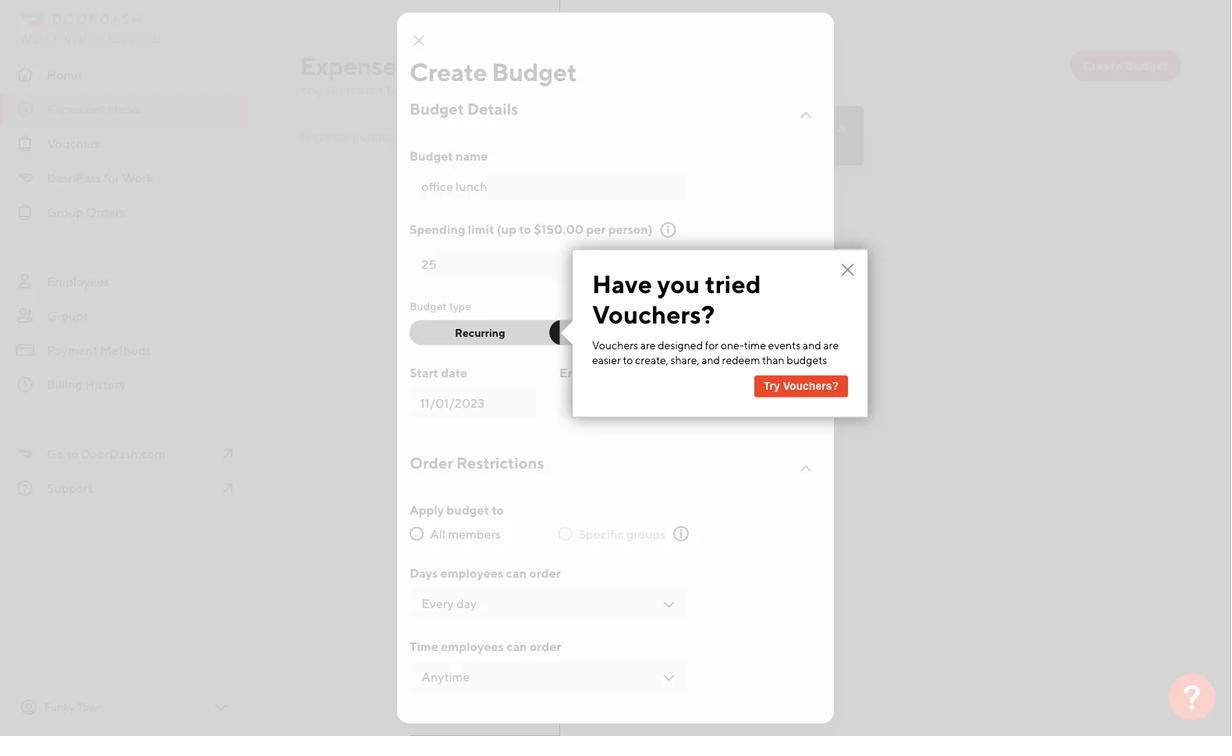 Task type: vqa. For each thing, say whether or not it's contained in the screenshot.
Ketchup
no



Task type: locate. For each thing, give the bounding box(es) containing it.
all members
[[430, 527, 501, 542]]

for left the one-
[[705, 339, 719, 351]]

vouchers?
[[592, 300, 715, 329], [783, 380, 839, 393]]

date
[[441, 365, 468, 380], [586, 365, 612, 380]]

budget
[[352, 129, 394, 144], [447, 503, 489, 517]]

tried
[[705, 270, 761, 299]]

1 vertical spatial can
[[507, 640, 527, 654]]

1 horizontal spatial create budget
[[1083, 58, 1169, 73]]

0 vertical spatial meals
[[417, 51, 484, 80]]

have you tried vouchers?
[[592, 270, 767, 329]]

payment methods
[[47, 343, 151, 358]]

expensed meals up 1
[[300, 51, 484, 80]]

to upgrade to an enterprise plan for free.
[[583, 121, 816, 151]]

1 horizontal spatial expensed
[[300, 51, 412, 80]]

1 vertical spatial employees
[[441, 640, 504, 654]]

added.
[[450, 129, 489, 144]]

budget for details
[[410, 100, 464, 118]]

None button
[[550, 320, 691, 345]]

of right 10
[[445, 82, 457, 97]]

None radio
[[559, 527, 573, 541]]

1 horizontal spatial date
[[586, 365, 612, 380]]

vouchers up easier
[[592, 339, 638, 351]]

vouchers up dashpass
[[47, 136, 100, 151]]

Start date text field
[[420, 394, 530, 413]]

meals up 10
[[417, 51, 484, 80]]

1 vertical spatial vouchers
[[592, 339, 638, 351]]

2 close section button image from the top
[[797, 460, 816, 479]]

0 horizontal spatial of
[[415, 82, 427, 97]]

close tooltip image
[[836, 122, 848, 134]]

employees down members
[[441, 566, 504, 581]]

budget up all members in the left of the page
[[447, 503, 489, 517]]

2 of from the left
[[445, 82, 457, 97]]

1 close section button image from the top
[[797, 106, 816, 125]]

1 vertical spatial close section button image
[[797, 460, 816, 479]]

0 horizontal spatial vouchers
[[47, 136, 100, 151]]

try vouchers?
[[764, 380, 839, 393]]

1 horizontal spatial are
[[824, 339, 839, 351]]

end
[[560, 365, 583, 380]]

(up
[[497, 222, 517, 237]]

of left 10
[[415, 82, 427, 97]]

End date text field
[[570, 394, 680, 413]]

work left portal
[[19, 31, 50, 46]]

all
[[430, 527, 446, 542]]

per
[[587, 222, 606, 237]]

go
[[47, 447, 64, 462]]

0 vertical spatial expensed meals
[[300, 51, 484, 80]]

for right portal
[[89, 31, 105, 46]]

Spending limit (up to  $150.00 per person) text field
[[422, 255, 679, 274]]

dashpass
[[47, 171, 101, 185]]

home link
[[0, 59, 250, 91]]

1 are from the left
[[641, 339, 656, 351]]

have you tried vouchers? dialog
[[572, 249, 869, 418]]

expensed meals down home
[[47, 102, 141, 117]]

vouchers inside vouchers are designed for one-time events and are easier to create, share, and redeem than budgets
[[592, 339, 638, 351]]

and right the meals
[[627, 82, 648, 97]]

work
[[19, 31, 50, 46], [122, 171, 153, 185]]

order for days employees can order
[[529, 566, 561, 581]]

Budget name text field
[[422, 177, 679, 196]]

vouchers link
[[0, 128, 250, 159]]

designed
[[658, 339, 703, 351]]

close section button image for budget details
[[797, 106, 816, 125]]

an
[[639, 138, 651, 151]]

close section button image for order restrictions
[[797, 460, 816, 479]]

can
[[506, 566, 527, 581], [507, 640, 527, 654]]

order
[[319, 129, 350, 144], [529, 566, 561, 581], [530, 640, 561, 654]]

date for end date
[[586, 365, 612, 380]]

1 vertical spatial work
[[122, 171, 153, 185]]

employees for days
[[441, 566, 504, 581]]

2 date from the left
[[586, 365, 612, 380]]

0 vertical spatial budget
[[352, 129, 394, 144]]

work up "group orders" link
[[122, 171, 153, 185]]

0 vertical spatial work
[[19, 31, 50, 46]]

employees for time
[[441, 640, 504, 654]]

create
[[410, 57, 487, 86], [1083, 58, 1123, 73]]

to right the (up
[[519, 222, 531, 237]]

group orders link
[[0, 197, 250, 228]]

1 horizontal spatial vouchers
[[592, 339, 638, 351]]

to right easier
[[623, 354, 633, 367]]

members
[[448, 527, 501, 542]]

upgrade
[[583, 138, 625, 151]]

share,
[[671, 354, 700, 367]]

0 horizontal spatial and
[[627, 82, 648, 97]]

1 vertical spatial order
[[529, 566, 561, 581]]

person)
[[609, 222, 653, 237]]

0 vertical spatial can
[[506, 566, 527, 581]]

are up budgets
[[824, 339, 839, 351]]

2 vertical spatial order
[[530, 640, 561, 654]]

0 vertical spatial close section button image
[[797, 106, 816, 125]]

try
[[764, 380, 780, 393]]

try vouchers? button
[[755, 376, 848, 398]]

0 horizontal spatial create
[[410, 57, 487, 86]]

1 vertical spatial expensed
[[47, 102, 104, 117]]

0 horizontal spatial date
[[441, 365, 468, 380]]

support link
[[0, 473, 250, 504]]

to upgrade to an enterprise plan for free. tooltip
[[571, 101, 864, 165]]

and up budgets
[[803, 339, 822, 351]]

employees
[[441, 566, 504, 581], [441, 640, 504, 654]]

0 vertical spatial vouchers
[[47, 136, 100, 151]]

you
[[658, 270, 700, 299]]

vouchers? down budgets
[[783, 380, 839, 393]]

budget type
[[410, 300, 472, 313]]

close section button image
[[797, 106, 816, 125], [797, 460, 816, 479]]

and right share,
[[702, 354, 720, 367]]

vouchers are designed for one-time events and are easier to create, share, and redeem than budgets
[[592, 339, 841, 367]]

details
[[467, 100, 519, 118]]

1 vertical spatial meals
[[107, 102, 141, 117]]

vouchers? down you
[[592, 300, 715, 329]]

0 vertical spatial employees
[[441, 566, 504, 581]]

apply budget to
[[410, 503, 504, 517]]

0 horizontal spatial are
[[641, 339, 656, 351]]

employees right time
[[441, 640, 504, 654]]

budget name
[[410, 149, 488, 164]]

0 horizontal spatial vouchers?
[[592, 300, 715, 329]]

expensed meals
[[300, 51, 484, 80], [47, 102, 141, 117]]

home
[[47, 68, 81, 82]]

vouchers for vouchers are designed for one-time events and are easier to create, share, and redeem than budgets
[[592, 339, 638, 351]]

expensed up created
[[300, 51, 412, 80]]

vouchers for vouchers
[[47, 136, 100, 151]]

1 date from the left
[[441, 365, 468, 380]]

budget left has
[[352, 129, 394, 144]]

date right end
[[586, 365, 612, 380]]

2 horizontal spatial and
[[803, 339, 822, 351]]

1 horizontal spatial budget
[[447, 503, 489, 517]]

for right plan
[[731, 138, 745, 151]]

budget
[[492, 57, 577, 86], [1126, 58, 1169, 73], [410, 100, 464, 118], [410, 149, 453, 164], [410, 300, 447, 313]]

portal
[[52, 31, 87, 46]]

expensed
[[534, 82, 589, 97]]

to right go
[[67, 447, 78, 462]]

0 horizontal spatial expensed meals
[[47, 102, 141, 117]]

1 vertical spatial vouchers?
[[783, 380, 839, 393]]

go to doordash.com link
[[0, 439, 250, 470]]

All members radio
[[410, 527, 424, 541]]

1 vertical spatial expensed meals
[[47, 102, 141, 117]]

meals up the vouchers link
[[107, 102, 141, 117]]

1 horizontal spatial of
[[445, 82, 457, 97]]

date right start at the left of the page
[[441, 365, 468, 380]]

1 horizontal spatial work
[[122, 171, 153, 185]]

are up create,
[[641, 339, 656, 351]]

expensed down home
[[47, 102, 104, 117]]

you've
[[300, 82, 338, 97]]

create budget
[[410, 57, 577, 86], [1083, 58, 1169, 73]]

payment methods link
[[0, 335, 250, 366]]

1 horizontal spatial meals
[[417, 51, 484, 80]]

vouchers? inside button
[[783, 380, 839, 393]]

to inside "link"
[[67, 447, 78, 462]]

to
[[805, 121, 816, 133], [627, 138, 637, 151], [519, 222, 531, 237], [623, 354, 633, 367], [67, 447, 78, 462], [492, 503, 504, 517]]

0 vertical spatial vouchers?
[[592, 300, 715, 329]]

1 horizontal spatial vouchers?
[[783, 380, 839, 393]]

order
[[410, 454, 453, 472]]

for inside to upgrade to an enterprise plan for free.
[[731, 138, 745, 151]]

spending limit (up to  $150.00 per person)
[[410, 222, 653, 237]]

vouchers
[[47, 136, 100, 151], [592, 339, 638, 351]]

been
[[418, 129, 447, 144]]

1 horizontal spatial create
[[1083, 58, 1123, 73]]

order for time employees can order
[[530, 640, 561, 654]]

type
[[449, 300, 472, 313]]

0 horizontal spatial expensed
[[47, 102, 104, 117]]

easier
[[592, 354, 621, 367]]

0 horizontal spatial budget
[[352, 129, 394, 144]]

to left an
[[627, 138, 637, 151]]

of
[[415, 82, 427, 97], [445, 82, 457, 97]]

budget type option group
[[410, 320, 691, 345]]

work portal for keywords
[[19, 31, 162, 46]]

1 horizontal spatial and
[[702, 354, 720, 367]]

go to doordash.com
[[47, 447, 165, 462]]



Task type: describe. For each thing, give the bounding box(es) containing it.
close create budget image
[[410, 31, 429, 50]]

can for time employees can order
[[507, 640, 527, 654]]

apply
[[410, 503, 444, 517]]

1 horizontal spatial expensed meals
[[300, 51, 484, 80]]

time employees can order
[[410, 640, 561, 654]]

10
[[429, 82, 443, 97]]

groups link
[[0, 301, 250, 332]]

2 vertical spatial and
[[702, 354, 720, 367]]

2 are from the left
[[824, 339, 839, 351]]

$150.00
[[534, 222, 584, 237]]

enterprise
[[654, 138, 705, 151]]

create,
[[635, 354, 669, 367]]

1 of from the left
[[415, 82, 427, 97]]

0 horizontal spatial meals
[[107, 102, 141, 117]]

you've created 1 out of 10 of your allotted expensed meals and vouchers.
[[300, 82, 705, 97]]

budgets
[[787, 354, 828, 367]]

vouchers.
[[651, 82, 705, 97]]

events
[[769, 339, 801, 351]]

employees link
[[0, 266, 250, 297]]

×
[[840, 253, 856, 282]]

budget for name
[[410, 149, 453, 164]]

dashpass for work
[[47, 171, 153, 185]]

time
[[410, 640, 439, 654]]

redeem
[[722, 354, 760, 367]]

create budget inside button
[[1083, 58, 1169, 73]]

doordash.com
[[81, 447, 165, 462]]

days
[[410, 566, 438, 581]]

1 vertical spatial and
[[803, 339, 822, 351]]

one-
[[721, 339, 744, 351]]

1
[[386, 82, 391, 97]]

name
[[456, 149, 488, 164]]

0 vertical spatial expensed
[[300, 51, 412, 80]]

limit
[[468, 222, 494, 237]]

allotted
[[487, 82, 531, 97]]

date for start date
[[441, 365, 468, 380]]

0 horizontal spatial work
[[19, 31, 50, 46]]

budget for type
[[410, 300, 447, 313]]

recurring
[[455, 326, 505, 339]]

days employees can order
[[410, 566, 561, 581]]

can for days employees can order
[[506, 566, 527, 581]]

start date
[[410, 365, 468, 380]]

your
[[459, 82, 485, 97]]

1 vertical spatial budget
[[447, 503, 489, 517]]

create budget button
[[1071, 50, 1182, 81]]

0 vertical spatial and
[[627, 82, 648, 97]]

meals
[[591, 82, 624, 97]]

to up members
[[492, 503, 504, 517]]

start
[[410, 365, 439, 380]]

plan
[[707, 138, 729, 151]]

expensed meals link
[[0, 94, 250, 125]]

no
[[300, 129, 317, 144]]

created
[[340, 82, 384, 97]]

has
[[397, 129, 416, 144]]

support
[[47, 481, 93, 496]]

methods
[[100, 343, 151, 358]]

to inside vouchers are designed for one-time events and are easier to create, share, and redeem than budgets
[[623, 354, 633, 367]]

group
[[47, 205, 83, 220]]

restrictions
[[457, 454, 544, 472]]

payment
[[47, 343, 98, 358]]

spending
[[410, 222, 466, 237]]

have
[[592, 270, 652, 299]]

group orders
[[47, 205, 125, 220]]

than
[[763, 354, 785, 367]]

dashpass for work link
[[0, 162, 250, 194]]

history
[[85, 377, 126, 392]]

to left close tooltip image
[[805, 121, 816, 133]]

for up orders
[[104, 171, 120, 185]]

end date
[[560, 365, 612, 380]]

order restrictions
[[410, 454, 544, 472]]

× button
[[840, 253, 856, 282]]

time
[[744, 339, 766, 351]]

orders
[[86, 205, 125, 220]]

vouchers? inside 'have you tried vouchers?'
[[592, 300, 715, 329]]

no order budget has been added.
[[300, 129, 489, 144]]

groups
[[47, 309, 89, 324]]

create inside button
[[1083, 58, 1123, 73]]

budget details
[[410, 100, 519, 118]]

employees
[[47, 274, 110, 289]]

for inside vouchers are designed for one-time events and are easier to create, share, and redeem than budgets
[[705, 339, 719, 351]]

budget inside button
[[1126, 58, 1169, 73]]

Recurring button
[[410, 320, 560, 345]]

billing history link
[[0, 369, 250, 400]]

0 vertical spatial order
[[319, 129, 350, 144]]

billing history
[[47, 377, 126, 392]]

out
[[393, 82, 413, 97]]

keywords
[[108, 31, 162, 46]]

0 horizontal spatial create budget
[[410, 57, 577, 86]]



